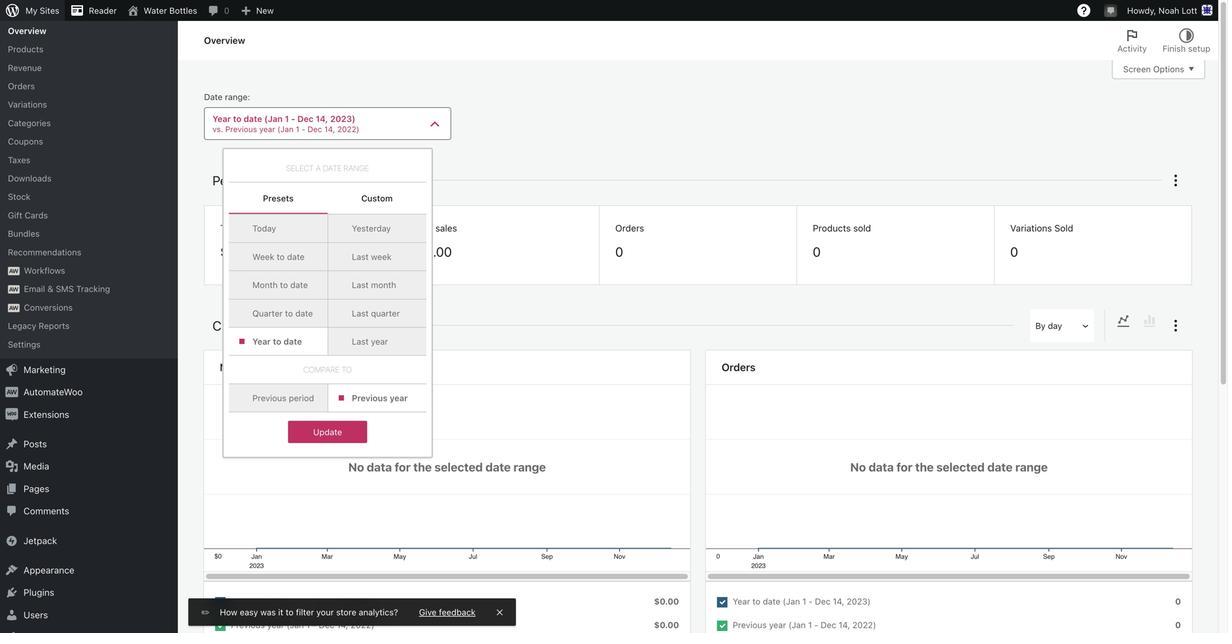 Task type: vqa. For each thing, say whether or not it's contained in the screenshot.


Task type: describe. For each thing, give the bounding box(es) containing it.
2023) for orders
[[847, 597, 871, 606]]

coupons link
[[0, 132, 178, 151]]

analytics link
[[0, 0, 178, 17]]

variations for variations sold
[[1011, 223, 1052, 234]]

new link
[[235, 0, 279, 21]]

bottles
[[169, 6, 197, 15]]

year inside 'year to date (jan 1 - dec 14, 2023) vs. previous year (jan 1 - dec 14, 2022)'
[[213, 114, 231, 124]]

net sales inside performance indicators menu
[[418, 223, 457, 234]]

✕
[[497, 607, 503, 617]]

pages link
[[0, 478, 178, 500]]

products for products
[[8, 44, 43, 54]]

products link
[[0, 40, 178, 58]]

was
[[260, 607, 276, 617]]

last year
[[352, 337, 388, 346]]

no data for the selected date range for orders
[[851, 460, 1048, 474]]

posts link
[[0, 433, 178, 455]]

sold
[[1055, 223, 1074, 234]]

sold
[[854, 223, 871, 234]]

year inside 'year to date (jan 1 - dec 14, 2023) vs. previous year (jan 1 - dec 14, 2022)'
[[259, 125, 275, 134]]

recommendations link
[[0, 243, 178, 261]]

legacy reports link
[[0, 317, 178, 335]]

line chart image
[[1116, 313, 1132, 329]]

media
[[24, 461, 49, 472]]

month
[[253, 280, 278, 290]]

2023) for net sales
[[345, 597, 369, 606]]

marketing
[[24, 364, 66, 375]]

net inside performance indicators menu
[[418, 223, 433, 234]]

water bottles
[[144, 6, 197, 15]]

automatewoo
[[24, 387, 83, 398]]

taxes
[[8, 155, 30, 165]]

week
[[371, 252, 392, 262]]

quarter
[[371, 308, 400, 318]]

howdy, noah lott
[[1128, 6, 1198, 15]]

selected for orders
[[937, 460, 985, 474]]

quarter to date
[[253, 308, 313, 318]]

new
[[256, 6, 274, 15]]

stock
[[8, 192, 30, 202]]

2022) inside 'year to date (jan 1 - dec 14, 2023) vs. previous year (jan 1 - dec 14, 2022)'
[[337, 125, 360, 134]]

products for products sold
[[813, 223, 851, 234]]

water bottles link
[[122, 0, 203, 21]]

categories
[[8, 118, 51, 128]]

pencil icon image
[[201, 607, 209, 617]]

options
[[1154, 64, 1185, 74]]

update button
[[288, 421, 367, 443]]

give feedback
[[419, 607, 476, 617]]

choose which analytics to display and the section name image
[[1168, 173, 1184, 189]]

finish setup
[[1163, 44, 1211, 53]]

✕ button
[[497, 606, 503, 618]]

last for last week
[[352, 252, 369, 262]]

your
[[316, 607, 334, 617]]

products sold
[[813, 223, 871, 234]]

1 horizontal spatial overview
[[204, 35, 245, 46]]

2022) for orders
[[853, 620, 877, 630]]

users
[[24, 610, 48, 620]]

analytics
[[24, 0, 62, 11]]

activity
[[1118, 44, 1147, 53]]

performance
[[213, 173, 286, 188]]

custom button
[[328, 183, 427, 214]]

jetpack link
[[0, 530, 178, 552]]

extensions link
[[0, 404, 178, 426]]

choose which charts to display image
[[1168, 318, 1184, 334]]

recommendations
[[8, 247, 81, 257]]

selected for net sales
[[435, 460, 483, 474]]

bar chart image
[[1142, 313, 1158, 329]]

variations link
[[0, 95, 178, 114]]

update
[[313, 427, 342, 437]]

coupons
[[8, 136, 43, 146]]

presets tab panel
[[229, 214, 427, 452]]

conversions
[[24, 302, 73, 312]]

a
[[316, 164, 321, 173]]

last for last month
[[352, 280, 369, 290]]

year to date (jan 1 - dec 14, 2023) for net sales
[[231, 597, 369, 606]]

gift
[[8, 210, 22, 220]]

date inside 'year to date (jan 1 - dec 14, 2023) vs. previous year (jan 1 - dec 14, 2022)'
[[244, 114, 262, 124]]

select a date range
[[286, 164, 369, 173]]

screen options
[[1124, 64, 1185, 74]]

email
[[24, 284, 45, 294]]

filter
[[296, 607, 314, 617]]

email & sms tracking
[[24, 284, 110, 294]]

the for net sales
[[414, 460, 432, 474]]

total
[[220, 223, 241, 234]]

previous inside 'year to date (jan 1 - dec 14, 2023) vs. previous year (jan 1 - dec 14, 2022)'
[[225, 125, 257, 134]]

compare
[[303, 365, 340, 374]]

tab list containing activity
[[1110, 21, 1219, 60]]

legacy
[[8, 321, 36, 331]]

easy
[[240, 607, 258, 617]]

how easy was it to filter your store analytics?
[[220, 607, 398, 617]]

gift cards
[[8, 210, 48, 220]]

feedback
[[439, 607, 476, 617]]

quarter
[[253, 308, 283, 318]]

0 inside "link"
[[224, 6, 229, 15]]

screen
[[1124, 64, 1151, 74]]

analytics?
[[359, 607, 398, 617]]

charts
[[213, 318, 251, 333]]

automatewoo element for conversions
[[8, 304, 20, 312]]

overview link
[[0, 22, 178, 40]]

plugins link
[[0, 582, 178, 604]]

no data for the selected date range for net sales
[[348, 460, 546, 474]]

give feedback button
[[419, 606, 476, 618]]

yesterday
[[352, 224, 391, 233]]

automatewoo link
[[0, 381, 178, 404]]

activity button
[[1110, 21, 1155, 60]]

for for orders
[[897, 460, 913, 474]]

noah
[[1159, 6, 1180, 15]]

date
[[204, 92, 223, 102]]



Task type: locate. For each thing, give the bounding box(es) containing it.
2 data from the left
[[869, 460, 894, 474]]

last left month
[[352, 280, 369, 290]]

0 horizontal spatial net sales
[[220, 361, 266, 374]]

notification image
[[1106, 5, 1116, 15]]

variations inside 'link'
[[8, 100, 47, 109]]

last left week
[[352, 252, 369, 262]]

downloads link
[[0, 169, 178, 188]]

media link
[[0, 455, 178, 478]]

✏
[[201, 607, 209, 617]]

1 horizontal spatial data
[[869, 460, 894, 474]]

tab list down "select a date range"
[[229, 183, 427, 214]]

to inside 'year to date (jan 1 - dec 14, 2023) vs. previous year (jan 1 - dec 14, 2022)'
[[233, 114, 242, 124]]

orders link
[[0, 77, 178, 95]]

1 horizontal spatial no
[[851, 460, 866, 474]]

products
[[8, 44, 43, 54], [813, 223, 851, 234]]

1 year to date (jan 1 - dec 14, 2023) from the left
[[231, 597, 369, 606]]

tab list containing presets
[[229, 183, 427, 214]]

previous year (jan 1 - dec 14, 2022) for orders
[[733, 620, 877, 630]]

gift cards link
[[0, 206, 178, 224]]

1 horizontal spatial tab list
[[1110, 21, 1219, 60]]

2 vertical spatial orders
[[722, 361, 756, 374]]

2023)
[[330, 114, 356, 124], [345, 597, 369, 606], [847, 597, 871, 606]]

total sales
[[220, 223, 265, 234]]

net
[[418, 223, 433, 234], [220, 361, 237, 374]]

overview inside 'link'
[[8, 26, 46, 36]]

0 vertical spatial automatewoo element
[[8, 267, 20, 275]]

selected
[[435, 460, 483, 474], [937, 460, 985, 474]]

no for net sales
[[348, 460, 364, 474]]

last week
[[352, 252, 392, 262]]

net down charts
[[220, 361, 237, 374]]

2 the from the left
[[916, 460, 934, 474]]

water
[[144, 6, 167, 15]]

orders inside performance indicators menu
[[616, 223, 644, 234]]

None checkbox
[[706, 590, 1193, 613], [706, 613, 1193, 633], [706, 590, 1193, 613], [706, 613, 1193, 633]]

0 vertical spatial variations
[[8, 100, 47, 109]]

last month
[[352, 280, 396, 290]]

to
[[233, 114, 242, 124], [277, 252, 285, 262], [280, 280, 288, 290], [285, 308, 293, 318], [273, 337, 281, 346], [342, 365, 352, 374], [251, 597, 259, 606], [753, 597, 761, 606], [286, 607, 294, 617]]

0 horizontal spatial variations
[[8, 100, 47, 109]]

0 horizontal spatial tab list
[[229, 183, 427, 214]]

net sales
[[418, 223, 457, 234], [220, 361, 266, 374]]

extensions
[[24, 409, 69, 420]]

automatewoo element up legacy
[[8, 304, 20, 312]]

0 horizontal spatial orders
[[8, 81, 35, 91]]

1 horizontal spatial orders
[[616, 223, 644, 234]]

2022) for net sales
[[351, 620, 374, 630]]

it
[[278, 607, 283, 617]]

0 link
[[203, 0, 235, 21]]

1 horizontal spatial for
[[897, 460, 913, 474]]

1 vertical spatial orders
[[616, 223, 644, 234]]

net right yesterday
[[418, 223, 433, 234]]

categories link
[[0, 114, 178, 132]]

0 vertical spatial products
[[8, 44, 43, 54]]

last for last year
[[352, 337, 369, 346]]

1 last from the top
[[352, 252, 369, 262]]

sms
[[56, 284, 74, 294]]

0 horizontal spatial overview
[[8, 26, 46, 36]]

2 automatewoo element from the top
[[8, 285, 20, 294]]

1 vertical spatial net
[[220, 361, 237, 374]]

year to date (jan 1 - dec 14, 2023) for orders
[[733, 597, 871, 606]]

sites
[[40, 6, 59, 15]]

0 horizontal spatial previous year (jan 1 - dec 14, 2022)
[[231, 620, 374, 630]]

$0.00
[[220, 244, 254, 260], [418, 244, 452, 260], [654, 597, 679, 606], [654, 620, 679, 630]]

overview down my
[[8, 26, 46, 36]]

performance indicators menu
[[204, 206, 1193, 285]]

for
[[395, 460, 411, 474], [897, 460, 913, 474]]

2 for from the left
[[897, 460, 913, 474]]

year
[[213, 114, 231, 124], [253, 337, 271, 346], [231, 597, 248, 606], [733, 597, 750, 606]]

main menu navigation
[[0, 0, 178, 633]]

comments link
[[0, 500, 178, 523]]

None checkbox
[[204, 590, 690, 613], [204, 613, 690, 633], [204, 590, 690, 613], [204, 613, 690, 633]]

data for orders
[[869, 460, 894, 474]]

finish
[[1163, 44, 1186, 53]]

compare to
[[303, 365, 352, 374]]

&
[[47, 284, 53, 294]]

presets button
[[229, 183, 328, 214]]

downloads
[[8, 173, 52, 183]]

variations inside performance indicators menu
[[1011, 223, 1052, 234]]

week to date
[[253, 252, 305, 262]]

menu bar
[[1106, 310, 1168, 342]]

1 no data for the selected date range from the left
[[348, 460, 546, 474]]

year to date (jan 1 - dec 14, 2023)
[[231, 597, 369, 606], [733, 597, 871, 606]]

0 horizontal spatial data
[[367, 460, 392, 474]]

1 the from the left
[[414, 460, 432, 474]]

toolbar navigation
[[0, 0, 1219, 24]]

1 horizontal spatial net sales
[[418, 223, 457, 234]]

0 horizontal spatial products
[[8, 44, 43, 54]]

howdy,
[[1128, 6, 1157, 15]]

orders inside main menu navigation
[[8, 81, 35, 91]]

1 data from the left
[[367, 460, 392, 474]]

1 horizontal spatial selected
[[937, 460, 985, 474]]

pages
[[24, 483, 49, 494]]

lott
[[1182, 6, 1198, 15]]

0 horizontal spatial year to date (jan 1 - dec 14, 2023)
[[231, 597, 369, 606]]

automatewoo element for email & sms tracking
[[8, 285, 20, 294]]

1 for from the left
[[395, 460, 411, 474]]

overview
[[8, 26, 46, 36], [204, 35, 245, 46]]

0 horizontal spatial no
[[348, 460, 364, 474]]

select
[[286, 164, 314, 173]]

year to date (jan 1 - dec 14, 2023) vs. previous year (jan 1 - dec 14, 2022)
[[213, 114, 360, 134]]

products inside performance indicators menu
[[813, 223, 851, 234]]

0 horizontal spatial net
[[220, 361, 237, 374]]

products up revenue
[[8, 44, 43, 54]]

2 no from the left
[[851, 460, 866, 474]]

3 last from the top
[[352, 308, 369, 318]]

bundles
[[8, 229, 40, 239]]

2 last from the top
[[352, 280, 369, 290]]

2 horizontal spatial orders
[[722, 361, 756, 374]]

automatewoo element left workflows in the top left of the page
[[8, 267, 20, 275]]

stock link
[[0, 188, 178, 206]]

last down the last quarter
[[352, 337, 369, 346]]

appearance link
[[0, 559, 178, 582]]

variations left sold on the right of page
[[1011, 223, 1052, 234]]

last for last quarter
[[352, 308, 369, 318]]

date range :
[[204, 92, 250, 102]]

last left the quarter on the left of page
[[352, 308, 369, 318]]

finish setup button
[[1155, 21, 1219, 60]]

automatewoo element left email
[[8, 285, 20, 294]]

1 selected from the left
[[435, 460, 483, 474]]

overview down 0 "link" on the left top
[[204, 35, 245, 46]]

taxes link
[[0, 151, 178, 169]]

automatewoo element for workflows
[[8, 267, 20, 275]]

1
[[285, 114, 289, 124], [296, 125, 300, 134], [301, 597, 304, 606], [803, 597, 807, 606], [306, 620, 310, 630], [808, 620, 812, 630]]

1 vertical spatial automatewoo element
[[8, 285, 20, 294]]

dec
[[298, 114, 314, 124], [308, 125, 322, 134], [313, 597, 329, 606], [815, 597, 831, 606], [319, 620, 335, 630], [821, 620, 837, 630]]

1 horizontal spatial the
[[916, 460, 934, 474]]

2 previous year (jan 1 - dec 14, 2022) from the left
[[733, 620, 877, 630]]

last quarter
[[352, 308, 400, 318]]

comments
[[24, 506, 69, 517]]

no
[[348, 460, 364, 474], [851, 460, 866, 474]]

2 no data for the selected date range from the left
[[851, 460, 1048, 474]]

2 year to date (jan 1 - dec 14, 2023) from the left
[[733, 597, 871, 606]]

1 horizontal spatial net
[[418, 223, 433, 234]]

previous year
[[352, 393, 408, 403]]

0 vertical spatial net sales
[[418, 223, 457, 234]]

month to date
[[253, 280, 308, 290]]

(jan
[[264, 114, 283, 124], [278, 125, 294, 134], [281, 597, 298, 606], [783, 597, 800, 606], [287, 620, 304, 630], [789, 620, 806, 630]]

1 horizontal spatial previous year (jan 1 - dec 14, 2022)
[[733, 620, 877, 630]]

1 no from the left
[[348, 460, 364, 474]]

1 vertical spatial variations
[[1011, 223, 1052, 234]]

1 vertical spatial tab list
[[229, 183, 427, 214]]

1 vertical spatial products
[[813, 223, 851, 234]]

1 previous year (jan 1 - dec 14, 2022) from the left
[[231, 620, 374, 630]]

1 horizontal spatial products
[[813, 223, 851, 234]]

automatewoo element inside conversions link
[[8, 304, 20, 312]]

variations for variations
[[8, 100, 47, 109]]

1 horizontal spatial variations
[[1011, 223, 1052, 234]]

previous year (jan 1 - dec 14, 2022) for net sales
[[231, 620, 374, 630]]

0 vertical spatial net
[[418, 223, 433, 234]]

automatewoo element inside email & sms tracking link
[[8, 285, 20, 294]]

2 selected from the left
[[937, 460, 985, 474]]

1 automatewoo element from the top
[[8, 267, 20, 275]]

0 horizontal spatial the
[[414, 460, 432, 474]]

1 horizontal spatial no data for the selected date range
[[851, 460, 1048, 474]]

period
[[289, 393, 314, 403]]

2023) inside 'year to date (jan 1 - dec 14, 2023) vs. previous year (jan 1 - dec 14, 2022)'
[[330, 114, 356, 124]]

tab list
[[1110, 21, 1219, 60], [229, 183, 427, 214]]

store
[[336, 607, 357, 617]]

0 vertical spatial tab list
[[1110, 21, 1219, 60]]

0 horizontal spatial for
[[395, 460, 411, 474]]

my
[[26, 6, 37, 15]]

tab list up options
[[1110, 21, 1219, 60]]

previous period
[[253, 393, 314, 403]]

automatewoo element
[[8, 267, 20, 275], [8, 285, 20, 294], [8, 304, 20, 312]]

plugins
[[24, 587, 54, 598]]

4 last from the top
[[352, 337, 369, 346]]

reports
[[39, 321, 70, 331]]

year inside 'presets' 'tab panel'
[[253, 337, 271, 346]]

no data for the selected date range
[[348, 460, 546, 474], [851, 460, 1048, 474]]

give
[[419, 607, 437, 617]]

previous
[[225, 125, 257, 134], [253, 393, 287, 403], [352, 393, 388, 403], [231, 620, 265, 630], [733, 620, 767, 630]]

3 automatewoo element from the top
[[8, 304, 20, 312]]

automatewoo element inside the workflows "link"
[[8, 267, 20, 275]]

:
[[248, 92, 250, 102]]

reader
[[89, 6, 117, 15]]

the for orders
[[916, 460, 934, 474]]

data for net sales
[[367, 460, 392, 474]]

orders
[[8, 81, 35, 91], [616, 223, 644, 234], [722, 361, 756, 374]]

0 vertical spatial orders
[[8, 81, 35, 91]]

products inside main menu navigation
[[8, 44, 43, 54]]

2022)
[[337, 125, 360, 134], [351, 620, 374, 630], [853, 620, 877, 630]]

0 horizontal spatial selected
[[435, 460, 483, 474]]

2 vertical spatial automatewoo element
[[8, 304, 20, 312]]

variations up categories
[[8, 100, 47, 109]]

1 horizontal spatial year to date (jan 1 - dec 14, 2023)
[[733, 597, 871, 606]]

1 vertical spatial net sales
[[220, 361, 266, 374]]

my sites
[[26, 6, 59, 15]]

products left sold
[[813, 223, 851, 234]]

last
[[352, 252, 369, 262], [352, 280, 369, 290], [352, 308, 369, 318], [352, 337, 369, 346]]

the
[[414, 460, 432, 474], [916, 460, 934, 474]]

custom
[[361, 193, 393, 203]]

for for net sales
[[395, 460, 411, 474]]

no for orders
[[851, 460, 866, 474]]

revenue
[[8, 63, 42, 73]]

0 horizontal spatial no data for the selected date range
[[348, 460, 546, 474]]

email & sms tracking link
[[0, 280, 178, 298]]



